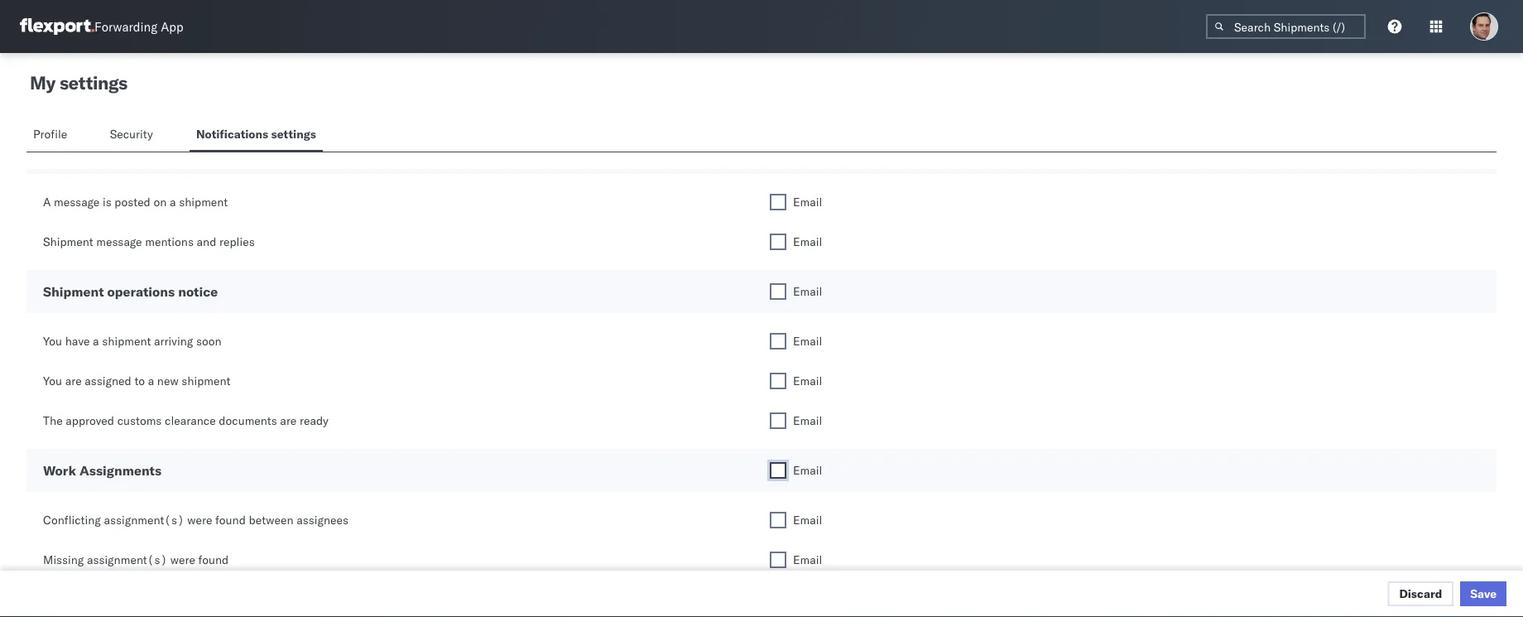 Task type: describe. For each thing, give the bounding box(es) containing it.
forwarding app link
[[20, 18, 184, 35]]

were for conflicting
[[187, 513, 212, 527]]

found for conflicting assignment(s) were found between assignees
[[215, 513, 246, 527]]

you for you have a shipment arriving soon
[[43, 334, 62, 348]]

notice
[[178, 283, 218, 300]]

missing
[[43, 552, 84, 567]]

forwarding app
[[94, 19, 184, 34]]

1 horizontal spatial a
[[148, 374, 154, 388]]

1 vertical spatial a
[[93, 334, 99, 348]]

security button
[[103, 119, 163, 152]]

assigned
[[85, 374, 131, 388]]

message for a
[[54, 195, 100, 209]]

posted
[[115, 195, 151, 209]]

assignment(s) for missing
[[87, 552, 167, 567]]

email for a message is posted on a shipment
[[793, 195, 823, 209]]

email for shipment operations notice
[[793, 284, 823, 299]]

profile button
[[27, 119, 77, 152]]

shipment for a
[[179, 195, 228, 209]]

is
[[103, 195, 112, 209]]

mentions
[[145, 234, 194, 249]]

assignments
[[79, 462, 162, 479]]

notifications settings
[[196, 127, 316, 141]]

notifications settings button
[[190, 119, 323, 152]]

replies
[[220, 234, 255, 249]]

discard
[[1400, 586, 1443, 601]]

profile
[[33, 127, 67, 141]]

soon
[[196, 334, 222, 348]]

documents
[[219, 413, 277, 428]]

assignees
[[297, 513, 349, 527]]

and
[[197, 234, 216, 249]]

email for you are assigned to a new shipment
[[793, 374, 823, 388]]

email for you have a shipment arriving soon
[[793, 334, 823, 348]]

settings for notifications settings
[[271, 127, 316, 141]]

forwarding
[[94, 19, 158, 34]]

to
[[134, 374, 145, 388]]

work assignments
[[43, 462, 162, 479]]

shipment for shipment operations notice
[[43, 283, 104, 300]]

on
[[154, 195, 167, 209]]

discard button
[[1388, 581, 1455, 606]]

my
[[30, 71, 55, 94]]

assignment(s) for conflicting
[[104, 513, 184, 527]]

1 vertical spatial are
[[280, 413, 297, 428]]

email for shipment message mentions and replies
[[793, 234, 823, 249]]

shipment for new
[[182, 374, 231, 388]]

1 vertical spatial shipment
[[102, 334, 151, 348]]

missing assignment(s) were found
[[43, 552, 229, 567]]



Task type: locate. For each thing, give the bounding box(es) containing it.
1 vertical spatial assignment(s)
[[87, 552, 167, 567]]

1 shipment from the top
[[43, 234, 93, 249]]

email for missing assignment(s) were found
[[793, 552, 823, 567]]

2 vertical spatial a
[[148, 374, 154, 388]]

were down conflicting assignment(s) were found between assignees
[[170, 552, 195, 567]]

0 vertical spatial you
[[43, 334, 62, 348]]

found down conflicting assignment(s) were found between assignees
[[198, 552, 229, 567]]

were left between
[[187, 513, 212, 527]]

conflicting assignment(s) were found between assignees
[[43, 513, 349, 527]]

0 vertical spatial a
[[170, 195, 176, 209]]

4 email from the top
[[793, 334, 823, 348]]

security
[[110, 127, 153, 141]]

2 vertical spatial shipment
[[182, 374, 231, 388]]

found
[[215, 513, 246, 527], [198, 552, 229, 567]]

ready
[[300, 413, 329, 428]]

shipment down a
[[43, 234, 93, 249]]

8 email from the top
[[793, 513, 823, 527]]

are
[[65, 374, 82, 388], [280, 413, 297, 428]]

6 email from the top
[[793, 413, 823, 428]]

shipment right new
[[182, 374, 231, 388]]

have
[[65, 334, 90, 348]]

message down is
[[96, 234, 142, 249]]

settings inside "button"
[[271, 127, 316, 141]]

0 horizontal spatial settings
[[60, 71, 127, 94]]

0 vertical spatial shipment
[[179, 195, 228, 209]]

0 vertical spatial were
[[187, 513, 212, 527]]

2 you from the top
[[43, 374, 62, 388]]

my settings
[[30, 71, 127, 94]]

notifications
[[196, 127, 268, 141]]

0 vertical spatial found
[[215, 513, 246, 527]]

a right have
[[93, 334, 99, 348]]

message right a
[[54, 195, 100, 209]]

new
[[157, 374, 179, 388]]

0 horizontal spatial are
[[65, 374, 82, 388]]

7 email from the top
[[793, 463, 823, 477]]

the
[[43, 413, 63, 428]]

approved
[[66, 413, 114, 428]]

email for the approved customs clearance documents are ready
[[793, 413, 823, 428]]

shipment for shipment message mentions and replies
[[43, 234, 93, 249]]

1 vertical spatial you
[[43, 374, 62, 388]]

shipment operations notice
[[43, 283, 218, 300]]

1 vertical spatial shipment
[[43, 283, 104, 300]]

0 vertical spatial are
[[65, 374, 82, 388]]

a message is posted on a shipment
[[43, 195, 228, 209]]

shipment up you are assigned to a new shipment
[[102, 334, 151, 348]]

settings
[[60, 71, 127, 94], [271, 127, 316, 141]]

a
[[170, 195, 176, 209], [93, 334, 99, 348], [148, 374, 154, 388]]

1 vertical spatial message
[[96, 234, 142, 249]]

0 vertical spatial assignment(s)
[[104, 513, 184, 527]]

flexport. image
[[20, 18, 94, 35]]

shipment up and
[[179, 195, 228, 209]]

settings for my settings
[[60, 71, 127, 94]]

you left have
[[43, 334, 62, 348]]

1 vertical spatial were
[[170, 552, 195, 567]]

are left ready
[[280, 413, 297, 428]]

0 vertical spatial shipment
[[43, 234, 93, 249]]

were for missing
[[170, 552, 195, 567]]

shipment up have
[[43, 283, 104, 300]]

0 vertical spatial message
[[54, 195, 100, 209]]

work
[[43, 462, 76, 479]]

you are assigned to a new shipment
[[43, 374, 231, 388]]

you
[[43, 334, 62, 348], [43, 374, 62, 388]]

assignment(s) right missing at the bottom left of the page
[[87, 552, 167, 567]]

1 you from the top
[[43, 334, 62, 348]]

Search Shipments (/) text field
[[1207, 14, 1367, 39]]

1 email from the top
[[793, 195, 823, 209]]

settings right my
[[60, 71, 127, 94]]

email for work assignments
[[793, 463, 823, 477]]

message for shipment
[[96, 234, 142, 249]]

3 email from the top
[[793, 284, 823, 299]]

are left assigned
[[65, 374, 82, 388]]

customs
[[117, 413, 162, 428]]

1 horizontal spatial are
[[280, 413, 297, 428]]

you up the
[[43, 374, 62, 388]]

shipment message mentions and replies
[[43, 234, 255, 249]]

2 shipment from the top
[[43, 283, 104, 300]]

save
[[1471, 586, 1497, 601]]

between
[[249, 513, 294, 527]]

a
[[43, 195, 51, 209]]

2 horizontal spatial a
[[170, 195, 176, 209]]

found for missing assignment(s) were found
[[198, 552, 229, 567]]

clearance
[[165, 413, 216, 428]]

shipment
[[179, 195, 228, 209], [102, 334, 151, 348], [182, 374, 231, 388]]

found left between
[[215, 513, 246, 527]]

you have a shipment arriving soon
[[43, 334, 222, 348]]

the approved customs clearance documents are ready
[[43, 413, 329, 428]]

5 email from the top
[[793, 374, 823, 388]]

9 email from the top
[[793, 552, 823, 567]]

None checkbox
[[770, 194, 787, 210], [770, 234, 787, 250], [770, 373, 787, 389], [770, 194, 787, 210], [770, 234, 787, 250], [770, 373, 787, 389]]

0 horizontal spatial a
[[93, 334, 99, 348]]

0 vertical spatial settings
[[60, 71, 127, 94]]

email
[[793, 195, 823, 209], [793, 234, 823, 249], [793, 284, 823, 299], [793, 334, 823, 348], [793, 374, 823, 388], [793, 413, 823, 428], [793, 463, 823, 477], [793, 513, 823, 527], [793, 552, 823, 567]]

None checkbox
[[770, 283, 787, 300], [770, 333, 787, 350], [770, 412, 787, 429], [770, 462, 787, 479], [770, 512, 787, 528], [770, 552, 787, 568], [770, 283, 787, 300], [770, 333, 787, 350], [770, 412, 787, 429], [770, 462, 787, 479], [770, 512, 787, 528], [770, 552, 787, 568]]

message
[[54, 195, 100, 209], [96, 234, 142, 249]]

operations
[[107, 283, 175, 300]]

were
[[187, 513, 212, 527], [170, 552, 195, 567]]

app
[[161, 19, 184, 34]]

1 vertical spatial found
[[198, 552, 229, 567]]

settings right notifications
[[271, 127, 316, 141]]

a right to
[[148, 374, 154, 388]]

conflicting
[[43, 513, 101, 527]]

2 email from the top
[[793, 234, 823, 249]]

shipment
[[43, 234, 93, 249], [43, 283, 104, 300]]

a right on
[[170, 195, 176, 209]]

assignment(s) up missing assignment(s) were found
[[104, 513, 184, 527]]

save button
[[1461, 581, 1507, 606]]

1 vertical spatial settings
[[271, 127, 316, 141]]

email for conflicting assignment(s) were found between assignees
[[793, 513, 823, 527]]

1 horizontal spatial settings
[[271, 127, 316, 141]]

arriving
[[154, 334, 193, 348]]

you for you are assigned to a new shipment
[[43, 374, 62, 388]]

assignment(s)
[[104, 513, 184, 527], [87, 552, 167, 567]]



Task type: vqa. For each thing, say whether or not it's contained in the screenshot.
'Save' button
yes



